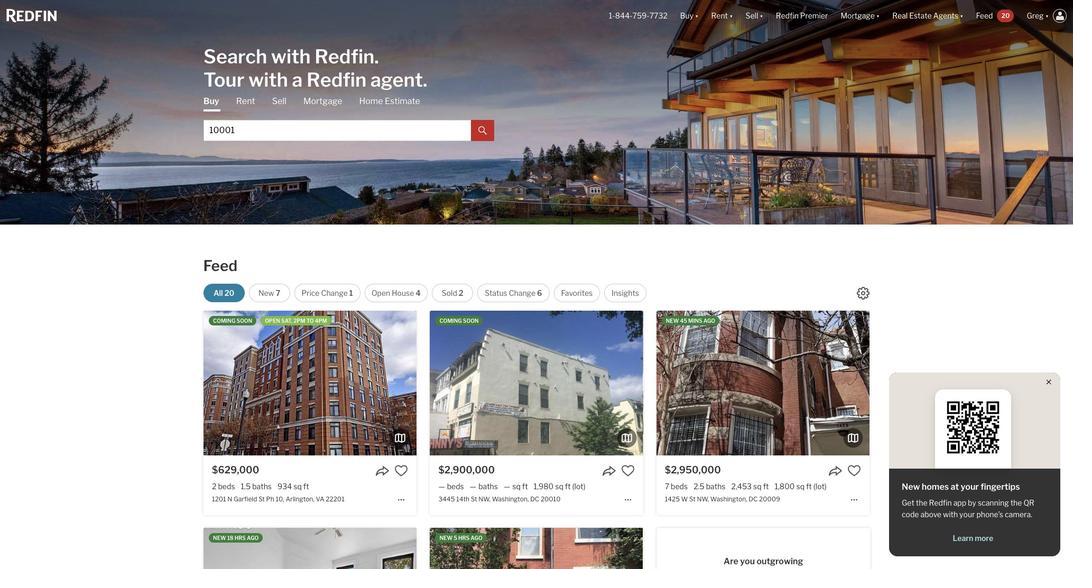 Task type: describe. For each thing, give the bounding box(es) containing it.
Status Change radio
[[477, 284, 550, 302]]

open sat, 2pm to 4pm
[[265, 318, 327, 324]]

real
[[892, 11, 908, 20]]

redfin inside search with redfin. tour with a redfin agent.
[[307, 68, 366, 91]]

arlington,
[[286, 495, 314, 503]]

st for $2,950,000
[[689, 495, 696, 503]]

ago for new 18 hrs ago
[[247, 535, 259, 541]]

sq for —
[[512, 482, 521, 491]]

photo of 1201 n garfield st ph 10, arlington, va 22201 image
[[204, 311, 417, 456]]

hrs for 18
[[235, 535, 246, 541]]

homes
[[922, 482, 949, 492]]

more
[[975, 534, 993, 543]]

beds for $629,000
[[218, 482, 235, 491]]

baths for $629,000
[[252, 482, 272, 491]]

sell ▾ button
[[746, 0, 763, 32]]

0 vertical spatial your
[[961, 482, 979, 492]]

phone's
[[976, 510, 1003, 519]]

1.5 baths
[[241, 482, 272, 491]]

2,453 sq ft
[[731, 482, 769, 491]]

submit search image
[[478, 126, 487, 135]]

nw, for $2,950,000
[[697, 495, 709, 503]]

favorite button image for $2,950,000
[[847, 464, 861, 478]]

— beds
[[438, 482, 464, 491]]

▾ for sell ▾
[[760, 11, 763, 20]]

buy ▾ button
[[674, 0, 705, 32]]

change for 1
[[321, 289, 348, 298]]

are you outgrowing
[[724, 557, 803, 567]]

buy ▾ button
[[680, 0, 699, 32]]

City, Address, School, Agent, ZIP search field
[[204, 120, 471, 141]]

insights
[[612, 289, 639, 298]]

code
[[902, 510, 919, 519]]

to
[[306, 318, 314, 324]]

18
[[227, 535, 233, 541]]

open
[[372, 289, 390, 298]]

1-844-759-7732
[[609, 11, 667, 20]]

2 inside sold "option"
[[459, 289, 463, 298]]

2 photo of 3445 14th st nw, washington, dc 20010 image from the left
[[430, 311, 643, 456]]

sq for 1,980
[[555, 482, 563, 491]]

redfin premier
[[776, 11, 828, 20]]

1 horizontal spatial 7
[[665, 482, 669, 491]]

mortgage for mortgage ▾
[[841, 11, 875, 20]]

redfin premier button
[[769, 0, 834, 32]]

20009
[[759, 495, 780, 503]]

20 inside all radio
[[224, 289, 234, 298]]

buy for buy ▾
[[680, 11, 694, 20]]

soon for $629,000
[[237, 318, 252, 324]]

new homes at your fingertips
[[902, 482, 1020, 492]]

buy link
[[204, 95, 219, 111]]

2,453
[[731, 482, 752, 491]]

search
[[204, 45, 267, 68]]

7732
[[649, 11, 667, 20]]

7 beds
[[665, 482, 688, 491]]

search with redfin. tour with a redfin agent.
[[204, 45, 427, 91]]

ft for 2,453 sq ft
[[763, 482, 769, 491]]

by
[[968, 498, 976, 507]]

st for $2,900,000
[[471, 495, 477, 503]]

soon for $2,900,000
[[463, 318, 479, 324]]

1,980
[[534, 482, 554, 491]]

new 18 hrs ago
[[213, 535, 259, 541]]

2 the from the left
[[1010, 498, 1022, 507]]

dc for $2,950,000
[[749, 495, 758, 503]]

— baths
[[470, 482, 498, 491]]

ft for — sq ft
[[522, 482, 528, 491]]

redfin inside get the redfin app by scanning the qr code above with your phone's camera.
[[929, 498, 952, 507]]

2 photo of 1321 harvard st nw, washington, dc 20009 image from the left
[[430, 528, 643, 569]]

sat,
[[281, 318, 292, 324]]

Open House radio
[[364, 284, 428, 302]]

1-
[[609, 11, 615, 20]]

option group containing all
[[203, 284, 646, 302]]

sold
[[442, 289, 457, 298]]

0 vertical spatial 20
[[1001, 11, 1010, 19]]

at
[[951, 482, 959, 492]]

premier
[[800, 11, 828, 20]]

hrs for 5
[[458, 535, 470, 541]]

beds for $2,950,000
[[671, 482, 688, 491]]

real estate agents ▾ button
[[886, 0, 970, 32]]

2.5 baths
[[694, 482, 725, 491]]

— for — sq ft
[[504, 482, 510, 491]]

1,800 sq ft (lot)
[[775, 482, 827, 491]]

camera.
[[1005, 510, 1032, 519]]

home estimate link
[[359, 95, 420, 107]]

▾ inside 'link'
[[960, 11, 963, 20]]

$2,900,000
[[438, 465, 495, 476]]

new 7
[[258, 289, 280, 298]]

mortgage link
[[303, 95, 342, 107]]

▾ for buy ▾
[[695, 11, 699, 20]]

rent for rent
[[236, 96, 255, 106]]

▾ for mortgage ▾
[[876, 11, 880, 20]]

ft for 934 sq ft
[[303, 482, 309, 491]]

new 45 mins ago
[[666, 318, 715, 324]]

22201
[[326, 495, 344, 503]]

1,980 sq ft (lot)
[[534, 482, 585, 491]]

6
[[537, 289, 542, 298]]

favorite button checkbox for $2,950,000
[[847, 464, 861, 478]]

agent.
[[370, 68, 427, 91]]

14th
[[456, 495, 469, 503]]

1,800
[[775, 482, 795, 491]]

ago for new 5 hrs ago
[[471, 535, 482, 541]]

all 20
[[214, 289, 234, 298]]

rent ▾ button
[[705, 0, 739, 32]]

New radio
[[249, 284, 290, 302]]

a
[[292, 68, 303, 91]]

3445 14th st nw, washington, dc 20010
[[438, 495, 561, 503]]

1201 n garfield st ph 10, arlington, va 22201
[[212, 495, 344, 503]]

greg ▾
[[1027, 11, 1049, 20]]

1.5
[[241, 482, 251, 491]]

1
[[349, 289, 353, 298]]

4pm
[[315, 318, 327, 324]]

get
[[902, 498, 914, 507]]

tab list containing buy
[[204, 95, 494, 141]]

real estate agents ▾
[[892, 11, 963, 20]]

qr
[[1024, 498, 1034, 507]]

$629,000
[[212, 465, 259, 476]]

3445
[[438, 495, 455, 503]]

price
[[302, 289, 320, 298]]

tour
[[204, 68, 245, 91]]

baths for $2,950,000
[[706, 482, 725, 491]]

(lot) for $2,900,000
[[572, 482, 585, 491]]

agents
[[933, 11, 958, 20]]

mortgage for mortgage
[[303, 96, 342, 106]]

759-
[[632, 11, 649, 20]]

1201
[[212, 495, 226, 503]]

45
[[680, 318, 687, 324]]

favorite button checkbox
[[621, 464, 635, 478]]

1 vertical spatial feed
[[203, 257, 237, 275]]



Task type: locate. For each thing, give the bounding box(es) containing it.
2.5
[[694, 482, 704, 491]]

baths up 3445 14th st nw, washington, dc 20010
[[478, 482, 498, 491]]

2 photo of 3 minetta st unit 4c, new york, ny 10012 image from the left
[[204, 528, 417, 569]]

home estimate
[[359, 96, 420, 106]]

washington, down — sq ft
[[492, 495, 529, 503]]

1 horizontal spatial rent
[[711, 11, 728, 20]]

change for 6
[[509, 289, 535, 298]]

Sold radio
[[432, 284, 473, 302]]

— sq ft
[[504, 482, 528, 491]]

1 vertical spatial 7
[[665, 482, 669, 491]]

2 hrs from the left
[[458, 535, 470, 541]]

redfin up above
[[929, 498, 952, 507]]

1 horizontal spatial coming soon
[[439, 318, 479, 324]]

$2,950,000
[[665, 465, 721, 476]]

rent down tour
[[236, 96, 255, 106]]

the right "get" on the bottom right of the page
[[916, 498, 927, 507]]

2 dc from the left
[[749, 495, 758, 503]]

1 photo of 3 minetta st unit 4c, new york, ny 10012 image from the left
[[0, 528, 204, 569]]

▾ for greg ▾
[[1045, 11, 1049, 20]]

1 horizontal spatial feed
[[976, 11, 993, 20]]

1-844-759-7732 link
[[609, 11, 667, 20]]

1 horizontal spatial sell
[[746, 11, 758, 20]]

0 vertical spatial buy
[[680, 11, 694, 20]]

3 ft from the left
[[565, 482, 571, 491]]

new inside "radio"
[[258, 289, 274, 298]]

ft up arlington,
[[303, 482, 309, 491]]

sq right 2,453
[[753, 482, 761, 491]]

rent link
[[236, 95, 255, 107]]

1 vertical spatial 2
[[212, 482, 216, 491]]

1 baths from the left
[[252, 482, 272, 491]]

rent ▾
[[711, 11, 733, 20]]

soon left open
[[237, 318, 252, 324]]

0 horizontal spatial washington,
[[492, 495, 529, 503]]

1 horizontal spatial ago
[[471, 535, 482, 541]]

redfin up mortgage link
[[307, 68, 366, 91]]

2 horizontal spatial baths
[[706, 482, 725, 491]]

7 up 1425 at the bottom of the page
[[665, 482, 669, 491]]

beds up the 'n'
[[218, 482, 235, 491]]

mortgage inside dropdown button
[[841, 11, 875, 20]]

new for new 18 hrs ago
[[213, 535, 226, 541]]

coming down all radio
[[213, 318, 235, 324]]

3 photo of 3 minetta st unit 4c, new york, ny 10012 image from the left
[[417, 528, 630, 569]]

1 ft from the left
[[303, 482, 309, 491]]

scanning
[[978, 498, 1009, 507]]

hrs right 18
[[235, 535, 246, 541]]

0 horizontal spatial beds
[[218, 482, 235, 491]]

new up open
[[258, 289, 274, 298]]

change left 6 at bottom
[[509, 289, 535, 298]]

— up 3445 on the left of page
[[438, 482, 445, 491]]

coming for $2,900,000
[[439, 318, 462, 324]]

1 horizontal spatial favorite button checkbox
[[847, 464, 861, 478]]

1 horizontal spatial (lot)
[[813, 482, 827, 491]]

new for new 7
[[258, 289, 274, 298]]

3 sq from the left
[[555, 482, 563, 491]]

1 hrs from the left
[[235, 535, 246, 541]]

1 vertical spatial redfin
[[307, 68, 366, 91]]

ago right mins
[[703, 318, 715, 324]]

1 vertical spatial new
[[902, 482, 920, 492]]

0 horizontal spatial 20
[[224, 289, 234, 298]]

20 right all
[[224, 289, 234, 298]]

are
[[724, 557, 738, 567]]

1 vertical spatial sell
[[272, 96, 286, 106]]

buy inside dropdown button
[[680, 11, 694, 20]]

2 sq from the left
[[512, 482, 521, 491]]

2 right sold
[[459, 289, 463, 298]]

2 horizontal spatial beds
[[671, 482, 688, 491]]

sell for sell
[[272, 96, 286, 106]]

mins
[[688, 318, 702, 324]]

6 ▾ from the left
[[1045, 11, 1049, 20]]

you
[[740, 557, 755, 567]]

with inside get the redfin app by scanning the qr code above with your phone's camera.
[[943, 510, 958, 519]]

ago right 5
[[471, 535, 482, 541]]

1 vertical spatial your
[[959, 510, 975, 519]]

3 — from the left
[[504, 482, 510, 491]]

estate
[[909, 11, 932, 20]]

2 horizontal spatial favorite button image
[[847, 464, 861, 478]]

app
[[953, 498, 966, 507]]

1 sq from the left
[[294, 482, 302, 491]]

1 vertical spatial rent
[[236, 96, 255, 106]]

1 horizontal spatial baths
[[478, 482, 498, 491]]

0 horizontal spatial the
[[916, 498, 927, 507]]

20010
[[541, 495, 561, 503]]

2 ▾ from the left
[[729, 11, 733, 20]]

2 coming soon from the left
[[439, 318, 479, 324]]

favorite button image for $629,000
[[394, 464, 408, 478]]

washington, for $2,900,000
[[492, 495, 529, 503]]

2 — from the left
[[470, 482, 476, 491]]

rent ▾ button
[[711, 0, 733, 32]]

your down by
[[959, 510, 975, 519]]

1 ▾ from the left
[[695, 11, 699, 20]]

1 coming from the left
[[213, 318, 235, 324]]

0 horizontal spatial baths
[[252, 482, 272, 491]]

2 coming from the left
[[439, 318, 462, 324]]

your right the at
[[961, 482, 979, 492]]

2 nw, from the left
[[697, 495, 709, 503]]

new left 45
[[666, 318, 679, 324]]

2 st from the left
[[471, 495, 477, 503]]

favorite button image for $2,900,000
[[621, 464, 635, 478]]

coming soon down all radio
[[213, 318, 252, 324]]

ft for 1,800 sq ft (lot)
[[806, 482, 812, 491]]

▾ left rent ▾
[[695, 11, 699, 20]]

st right w
[[689, 495, 696, 503]]

nw, for $2,900,000
[[478, 495, 491, 503]]

dc
[[530, 495, 539, 503], [749, 495, 758, 503]]

outgrowing
[[757, 557, 803, 567]]

sq for 2,453
[[753, 482, 761, 491]]

(lot) for $2,950,000
[[813, 482, 827, 491]]

0 vertical spatial mortgage
[[841, 11, 875, 20]]

1 the from the left
[[916, 498, 927, 507]]

coming soon down sold "option"
[[439, 318, 479, 324]]

ft for 1,980 sq ft (lot)
[[565, 482, 571, 491]]

hrs right 5
[[458, 535, 470, 541]]

ago for new 45 mins ago
[[703, 318, 715, 324]]

washington, for $2,950,000
[[710, 495, 747, 503]]

2 vertical spatial redfin
[[929, 498, 952, 507]]

st
[[258, 495, 265, 503], [471, 495, 477, 503], [689, 495, 696, 503]]

sell right rent ▾
[[746, 11, 758, 20]]

1 coming soon from the left
[[213, 318, 252, 324]]

1 nw, from the left
[[478, 495, 491, 503]]

844-
[[615, 11, 632, 20]]

1 horizontal spatial new
[[902, 482, 920, 492]]

3 st from the left
[[689, 495, 696, 503]]

2 horizontal spatial —
[[504, 482, 510, 491]]

▾ right agents
[[960, 11, 963, 20]]

ft right 1,980
[[565, 482, 571, 491]]

0 horizontal spatial soon
[[237, 318, 252, 324]]

1 horizontal spatial washington,
[[710, 495, 747, 503]]

4 sq from the left
[[753, 482, 761, 491]]

sell right rent link
[[272, 96, 286, 106]]

dc down 1,980
[[530, 495, 539, 503]]

0 horizontal spatial hrs
[[235, 535, 246, 541]]

1425 w st nw, washington, dc 20009
[[665, 495, 780, 503]]

1 vertical spatial buy
[[204, 96, 219, 106]]

0 horizontal spatial coming
[[213, 318, 235, 324]]

2 horizontal spatial ago
[[703, 318, 715, 324]]

0 horizontal spatial buy
[[204, 96, 219, 106]]

buy right 7732
[[680, 11, 694, 20]]

favorites
[[561, 289, 593, 298]]

1 horizontal spatial hrs
[[458, 535, 470, 541]]

buy inside tab list
[[204, 96, 219, 106]]

all
[[214, 289, 223, 298]]

2
[[459, 289, 463, 298], [212, 482, 216, 491]]

learn more link
[[902, 533, 1044, 544]]

new left 18
[[213, 535, 226, 541]]

1 dc from the left
[[530, 495, 539, 503]]

0 horizontal spatial sell
[[272, 96, 286, 106]]

1 photo of 1321 harvard st nw, washington, dc 20009 image from the left
[[217, 528, 430, 569]]

buy down tour
[[204, 96, 219, 106]]

5
[[454, 535, 457, 541]]

feed up all
[[203, 257, 237, 275]]

2 soon from the left
[[463, 318, 479, 324]]

buy for buy
[[204, 96, 219, 106]]

coming soon for $2,900,000
[[439, 318, 479, 324]]

— down $2,900,000
[[470, 482, 476, 491]]

0 horizontal spatial favorite button checkbox
[[394, 464, 408, 478]]

baths up "1425 w st nw, washington, dc 20009"
[[706, 482, 725, 491]]

photo of 3 minetta st unit 4c, new york, ny 10012 image
[[0, 528, 204, 569], [204, 528, 417, 569], [417, 528, 630, 569]]

new for new 5 hrs ago
[[439, 535, 453, 541]]

baths
[[252, 482, 272, 491], [478, 482, 498, 491], [706, 482, 725, 491]]

1 (lot) from the left
[[572, 482, 585, 491]]

rent right buy ▾
[[711, 11, 728, 20]]

coming for $629,000
[[213, 318, 235, 324]]

0 horizontal spatial change
[[321, 289, 348, 298]]

(lot) right 1,980
[[572, 482, 585, 491]]

Favorites radio
[[554, 284, 600, 302]]

1 horizontal spatial beds
[[447, 482, 464, 491]]

garfield
[[234, 495, 257, 503]]

sell ▾
[[746, 11, 763, 20]]

beds up 14th
[[447, 482, 464, 491]]

2 favorite button image from the left
[[621, 464, 635, 478]]

beds up w
[[671, 482, 688, 491]]

0 horizontal spatial coming soon
[[213, 318, 252, 324]]

sq right the 934
[[294, 482, 302, 491]]

▾ left the real
[[876, 11, 880, 20]]

1 horizontal spatial soon
[[463, 318, 479, 324]]

sell
[[746, 11, 758, 20], [272, 96, 286, 106]]

status
[[485, 289, 507, 298]]

934
[[278, 482, 292, 491]]

0 horizontal spatial mortgage
[[303, 96, 342, 106]]

new up "get" on the bottom right of the page
[[902, 482, 920, 492]]

dc for $2,900,000
[[530, 495, 539, 503]]

2 baths from the left
[[478, 482, 498, 491]]

favorite button checkbox
[[394, 464, 408, 478], [847, 464, 861, 478]]

934 sq ft
[[278, 482, 309, 491]]

1 horizontal spatial the
[[1010, 498, 1022, 507]]

the up camera.
[[1010, 498, 1022, 507]]

above
[[921, 510, 941, 519]]

2 (lot) from the left
[[813, 482, 827, 491]]

0 horizontal spatial ago
[[247, 535, 259, 541]]

— for — beds
[[438, 482, 445, 491]]

2 horizontal spatial st
[[689, 495, 696, 503]]

sq for 934
[[294, 482, 302, 491]]

0 vertical spatial 7
[[276, 289, 280, 298]]

1 horizontal spatial 20
[[1001, 11, 1010, 19]]

w
[[681, 495, 688, 503]]

ph
[[266, 495, 274, 503]]

new left 5
[[439, 535, 453, 541]]

0 horizontal spatial 7
[[276, 289, 280, 298]]

5 ▾ from the left
[[960, 11, 963, 20]]

sq for 1,800
[[796, 482, 805, 491]]

1 change from the left
[[321, 289, 348, 298]]

▾ for rent ▾
[[729, 11, 733, 20]]

0 vertical spatial redfin
[[776, 11, 799, 20]]

0 horizontal spatial 2
[[212, 482, 216, 491]]

0 horizontal spatial rent
[[236, 96, 255, 106]]

coming soon for $629,000
[[213, 318, 252, 324]]

All radio
[[203, 284, 245, 302]]

3 photo of 3445 14th st nw, washington, dc 20010 image from the left
[[643, 311, 856, 456]]

ft right 1,800
[[806, 482, 812, 491]]

0 horizontal spatial feed
[[203, 257, 237, 275]]

st left ph
[[258, 495, 265, 503]]

redfin
[[776, 11, 799, 20], [307, 68, 366, 91], [929, 498, 952, 507]]

(lot) right 1,800
[[813, 482, 827, 491]]

0 vertical spatial 2
[[459, 289, 463, 298]]

7
[[276, 289, 280, 298], [665, 482, 669, 491]]

price change 1
[[302, 289, 353, 298]]

sq up 20010
[[555, 482, 563, 491]]

0 horizontal spatial redfin
[[307, 68, 366, 91]]

2 favorite button checkbox from the left
[[847, 464, 861, 478]]

▾ right greg
[[1045, 11, 1049, 20]]

1 horizontal spatial 2
[[459, 289, 463, 298]]

favorite button image
[[394, 464, 408, 478], [621, 464, 635, 478], [847, 464, 861, 478]]

0 horizontal spatial (lot)
[[572, 482, 585, 491]]

1 horizontal spatial coming
[[439, 318, 462, 324]]

the
[[916, 498, 927, 507], [1010, 498, 1022, 507]]

1 horizontal spatial redfin
[[776, 11, 799, 20]]

photo of 3445 14th st nw, washington, dc 20010 image
[[217, 311, 430, 456], [430, 311, 643, 456], [643, 311, 856, 456]]

1 horizontal spatial —
[[470, 482, 476, 491]]

7 inside new "radio"
[[276, 289, 280, 298]]

1 horizontal spatial nw,
[[697, 495, 709, 503]]

2 beds from the left
[[447, 482, 464, 491]]

sq right 1,800
[[796, 482, 805, 491]]

Price Change radio
[[294, 284, 360, 302]]

2 change from the left
[[509, 289, 535, 298]]

sell for sell ▾
[[746, 11, 758, 20]]

your inside get the redfin app by scanning the qr code above with your phone's camera.
[[959, 510, 975, 519]]

rent inside dropdown button
[[711, 11, 728, 20]]

2 beds
[[212, 482, 235, 491]]

mortgage up city, address, school, agent, zip search field
[[303, 96, 342, 106]]

soon down sold 2
[[463, 318, 479, 324]]

nw, down — baths
[[478, 495, 491, 503]]

washington, down 2,453
[[710, 495, 747, 503]]

▾ left sell ▾
[[729, 11, 733, 20]]

3 favorite button image from the left
[[847, 464, 861, 478]]

favorite button checkbox for $629,000
[[394, 464, 408, 478]]

3 baths from the left
[[706, 482, 725, 491]]

▾ right rent ▾
[[760, 11, 763, 20]]

1 washington, from the left
[[492, 495, 529, 503]]

1 favorite button checkbox from the left
[[394, 464, 408, 478]]

buy ▾
[[680, 11, 699, 20]]

change left "1"
[[321, 289, 348, 298]]

new for new homes at your fingertips
[[902, 482, 920, 492]]

2 ft from the left
[[522, 482, 528, 491]]

1 horizontal spatial buy
[[680, 11, 694, 20]]

redfin left premier
[[776, 11, 799, 20]]

redfin.
[[315, 45, 379, 68]]

0 vertical spatial new
[[258, 289, 274, 298]]

1 beds from the left
[[218, 482, 235, 491]]

— up 3445 14th st nw, washington, dc 20010
[[504, 482, 510, 491]]

sq
[[294, 482, 302, 491], [512, 482, 521, 491], [555, 482, 563, 491], [753, 482, 761, 491], [796, 482, 805, 491]]

(lot)
[[572, 482, 585, 491], [813, 482, 827, 491]]

coming
[[213, 318, 235, 324], [439, 318, 462, 324]]

greg
[[1027, 11, 1044, 20]]

redfin inside button
[[776, 11, 799, 20]]

5 ft from the left
[[806, 482, 812, 491]]

baths up ph
[[252, 482, 272, 491]]

0 vertical spatial sell
[[746, 11, 758, 20]]

ft
[[303, 482, 309, 491], [522, 482, 528, 491], [565, 482, 571, 491], [763, 482, 769, 491], [806, 482, 812, 491]]

4 ft from the left
[[763, 482, 769, 491]]

your
[[961, 482, 979, 492], [959, 510, 975, 519]]

sell link
[[272, 95, 286, 107]]

4 ▾ from the left
[[876, 11, 880, 20]]

1 horizontal spatial dc
[[749, 495, 758, 503]]

0 vertical spatial rent
[[711, 11, 728, 20]]

open house 4
[[372, 289, 421, 298]]

nw, down 2.5
[[697, 495, 709, 503]]

5 sq from the left
[[796, 482, 805, 491]]

1 horizontal spatial favorite button image
[[621, 464, 635, 478]]

mortgage left the real
[[841, 11, 875, 20]]

20
[[1001, 11, 1010, 19], [224, 289, 234, 298]]

0 horizontal spatial favorite button image
[[394, 464, 408, 478]]

1 soon from the left
[[237, 318, 252, 324]]

10,
[[276, 495, 284, 503]]

0 horizontal spatial st
[[258, 495, 265, 503]]

status change 6
[[485, 289, 542, 298]]

get the redfin app by scanning the qr code above with your phone's camera.
[[902, 498, 1034, 519]]

0 horizontal spatial new
[[258, 289, 274, 298]]

3 photo of 1321 harvard st nw, washington, dc 20009 image from the left
[[643, 528, 856, 569]]

20 left greg
[[1001, 11, 1010, 19]]

2 horizontal spatial new
[[666, 318, 679, 324]]

2 horizontal spatial redfin
[[929, 498, 952, 507]]

7 up open
[[276, 289, 280, 298]]

st right 14th
[[471, 495, 477, 503]]

1 horizontal spatial new
[[439, 535, 453, 541]]

feed
[[976, 11, 993, 20], [203, 257, 237, 275]]

1 photo of 3445 14th st nw, washington, dc 20010 image from the left
[[217, 311, 430, 456]]

learn more
[[953, 534, 993, 543]]

rent for rent ▾
[[711, 11, 728, 20]]

0 horizontal spatial dc
[[530, 495, 539, 503]]

new
[[666, 318, 679, 324], [213, 535, 226, 541], [439, 535, 453, 541]]

4
[[416, 289, 421, 298]]

nw,
[[478, 495, 491, 503], [697, 495, 709, 503]]

option group
[[203, 284, 646, 302]]

photo of 1425 w st nw, washington, dc 20009 image
[[656, 311, 869, 456]]

estimate
[[385, 96, 420, 106]]

app install qr code image
[[943, 398, 1003, 457]]

coming down sold
[[439, 318, 462, 324]]

ft up 20009
[[763, 482, 769, 491]]

rent
[[711, 11, 728, 20], [236, 96, 255, 106]]

1 favorite button image from the left
[[394, 464, 408, 478]]

ago right 18
[[247, 535, 259, 541]]

new 5 hrs ago
[[439, 535, 482, 541]]

1 vertical spatial mortgage
[[303, 96, 342, 106]]

2 up 1201
[[212, 482, 216, 491]]

0 horizontal spatial —
[[438, 482, 445, 491]]

house
[[392, 289, 414, 298]]

photo of 1321 harvard st nw, washington, dc 20009 image
[[217, 528, 430, 569], [430, 528, 643, 569], [643, 528, 856, 569]]

1 horizontal spatial mortgage
[[841, 11, 875, 20]]

2 washington, from the left
[[710, 495, 747, 503]]

3 ▾ from the left
[[760, 11, 763, 20]]

Insights radio
[[604, 284, 646, 302]]

feed right agents
[[976, 11, 993, 20]]

sell inside sell ▾ dropdown button
[[746, 11, 758, 20]]

new for new 45 mins ago
[[666, 318, 679, 324]]

ft left 1,980
[[522, 482, 528, 491]]

1 — from the left
[[438, 482, 445, 491]]

sell ▾ button
[[739, 0, 769, 32]]

fingertips
[[981, 482, 1020, 492]]

sq up 3445 14th st nw, washington, dc 20010
[[512, 482, 521, 491]]

tab list
[[204, 95, 494, 141]]

1 horizontal spatial change
[[509, 289, 535, 298]]

3 beds from the left
[[671, 482, 688, 491]]

0 horizontal spatial nw,
[[478, 495, 491, 503]]

beds
[[218, 482, 235, 491], [447, 482, 464, 491], [671, 482, 688, 491]]

— for — baths
[[470, 482, 476, 491]]

0 horizontal spatial new
[[213, 535, 226, 541]]

1 vertical spatial 20
[[224, 289, 234, 298]]

mortgage ▾ button
[[834, 0, 886, 32]]

dc down 2,453 sq ft
[[749, 495, 758, 503]]

1 horizontal spatial st
[[471, 495, 477, 503]]

1 st from the left
[[258, 495, 265, 503]]

0 vertical spatial feed
[[976, 11, 993, 20]]



Task type: vqa. For each thing, say whether or not it's contained in the screenshot.
ft related to 1,800 sq ft (lot)
yes



